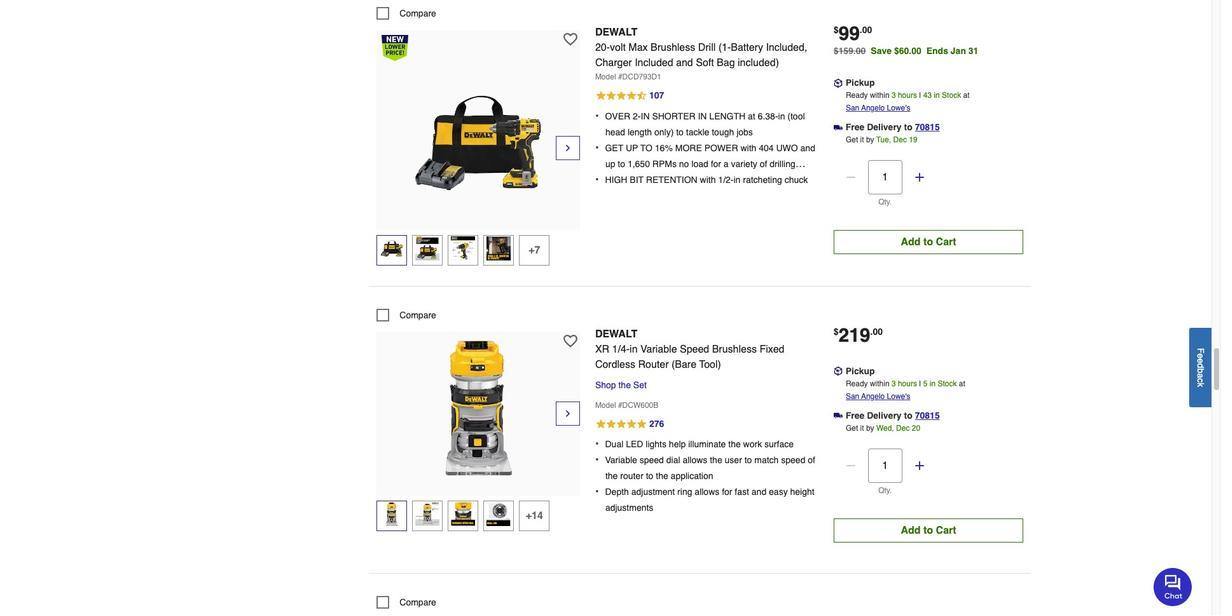 Task type: vqa. For each thing, say whether or not it's contained in the screenshot.
No
yes



Task type: locate. For each thing, give the bounding box(es) containing it.
san angelo lowe's button up get it by wed, dec 20
[[846, 390, 910, 403]]

1 vertical spatial qty.
[[878, 486, 892, 495]]

0 vertical spatial |
[[919, 91, 921, 100]]

0 vertical spatial qty.
[[878, 198, 892, 207]]

0 vertical spatial 3
[[892, 91, 896, 100]]

2 horizontal spatial and
[[800, 143, 815, 153]]

free delivery to 70815 up wed,
[[846, 411, 940, 421]]

0 horizontal spatial speed
[[640, 456, 664, 466]]

70815 for xr 1/4-in variable speed brushless fixed cordless router (bare tool)
[[915, 411, 940, 421]]

+7 button
[[519, 235, 550, 266]]

chevron right image
[[563, 408, 573, 420]]

save
[[871, 46, 892, 56]]

in inside • high bit retention with 1/2-in ratcheting chuck
[[734, 175, 741, 185]]

dec for 20-volt max brushless drill (1-battery included, charger included and soft bag included)
[[893, 136, 907, 145]]

0 vertical spatial #
[[618, 73, 622, 82]]

the left the user
[[710, 456, 722, 466]]

charger
[[595, 57, 632, 69]]

• left high
[[595, 174, 599, 186]]

lights
[[646, 440, 666, 450]]

70815 button up 20 on the bottom right
[[915, 409, 940, 422]]

2 compare from the top
[[400, 310, 436, 320]]

1 compare from the top
[[400, 8, 436, 19]]

• left dual
[[595, 439, 599, 451]]

2 delivery from the top
[[867, 411, 902, 421]]

stock for 20-volt max brushless drill (1-battery included, charger included and soft bag included)
[[942, 91, 961, 100]]

2 vertical spatial at
[[959, 380, 965, 388]]

power
[[704, 143, 738, 153]]

0 vertical spatial brushless
[[651, 42, 695, 54]]

0 vertical spatial ready
[[846, 91, 868, 100]]

model down the charger
[[595, 73, 616, 82]]

minus image
[[844, 460, 857, 472]]

ready
[[846, 91, 868, 100], [846, 380, 868, 388]]

0 vertical spatial for
[[711, 159, 721, 169]]

within down save
[[870, 91, 889, 100]]

1 model from the top
[[595, 73, 616, 82]]

2 san from the top
[[846, 392, 859, 401]]

with down jobs
[[741, 143, 756, 153]]

dewalt
[[595, 27, 637, 38], [595, 329, 637, 340]]

san up get it by tue, dec 19
[[846, 104, 859, 113]]

1 vertical spatial delivery
[[867, 411, 902, 421]]

1 vertical spatial ready
[[846, 380, 868, 388]]

1 vertical spatial hours
[[898, 380, 917, 388]]

• down 5 stars image on the bottom of page
[[595, 455, 599, 466]]

with inside • high bit retention with 1/2-in ratcheting chuck
[[700, 175, 716, 185]]

free right truck filled image
[[846, 122, 864, 133]]

0 vertical spatial 70815
[[915, 122, 940, 133]]

load
[[691, 159, 708, 169]]

1 san angelo lowe's button from the top
[[846, 102, 910, 115]]

1 vertical spatial free delivery to 70815
[[846, 411, 940, 421]]

model
[[595, 73, 616, 82], [595, 401, 616, 410]]

at right 5
[[959, 380, 965, 388]]

2 within from the top
[[870, 380, 889, 388]]

get it by wed, dec 20
[[846, 424, 920, 433]]

1 san from the top
[[846, 104, 859, 113]]

0 vertical spatial $
[[834, 25, 839, 35]]

in inside ready within 3 hours | 5 in stock at san angelo lowe's
[[930, 380, 936, 388]]

| inside ready within 3 hours | 5 in stock at san angelo lowe's
[[919, 380, 921, 388]]

hours left 5
[[898, 380, 917, 388]]

0 vertical spatial stepper number input field with increment and decrement buttons number field
[[868, 160, 902, 195]]

it left tue,
[[860, 136, 864, 145]]

2 add to cart button from the top
[[834, 519, 1024, 543]]

variable down dual
[[605, 456, 637, 466]]

san angelo lowe's button up get it by tue, dec 19
[[846, 102, 910, 115]]

2 add from the top
[[901, 525, 921, 537]]

ready inside ready within 3 hours | 5 in stock at san angelo lowe's
[[846, 380, 868, 388]]

0 horizontal spatial and
[[676, 57, 693, 69]]

1 horizontal spatial in
[[698, 111, 707, 121]]

by
[[866, 136, 874, 145], [866, 424, 874, 433]]

20-
[[595, 42, 610, 54]]

for inside • dual led lights help illuminate the work surface • variable speed dial allows the user to match speed of the router to the application • depth adjustment ring allows for fast and easy height adjustments
[[722, 487, 732, 498]]

at left "6.38-" at the right of page
[[748, 111, 755, 121]]

1 vertical spatial it
[[860, 424, 864, 433]]

70815 up 19
[[915, 122, 940, 133]]

pickup down actual price $219.00 element
[[846, 366, 875, 376]]

1 vertical spatial by
[[866, 424, 874, 433]]

hours
[[898, 91, 917, 100], [898, 380, 917, 388]]

0 vertical spatial and
[[676, 57, 693, 69]]

free
[[846, 122, 864, 133], [846, 411, 864, 421]]

0 vertical spatial free delivery to 70815
[[846, 122, 940, 133]]

1 vertical spatial add to cart button
[[834, 519, 1024, 543]]

delivery up tue,
[[867, 122, 902, 133]]

0 vertical spatial of
[[760, 159, 767, 169]]

.00 inside the $ 219 .00
[[870, 327, 883, 337]]

1 vertical spatial model
[[595, 401, 616, 410]]

2 vertical spatial compare
[[400, 598, 436, 608]]

1 vertical spatial san angelo lowe's button
[[846, 390, 910, 403]]

add for 20-volt max brushless drill (1-battery included, charger included and soft bag included)
[[901, 237, 921, 248]]

2 san angelo lowe's button from the top
[[846, 390, 910, 403]]

of up ratcheting at the right
[[760, 159, 767, 169]]

1 vertical spatial dewalt
[[595, 329, 637, 340]]

dec left 19
[[893, 136, 907, 145]]

allows up application
[[683, 456, 707, 466]]

surface
[[764, 440, 794, 450]]

speed down lights
[[640, 456, 664, 466]]

san angelo lowe's button for xr 1/4-in variable speed brushless fixed cordless router (bare tool)
[[846, 390, 910, 403]]

0 vertical spatial 70815 button
[[915, 121, 940, 134]]

in for • high bit retention with 1/2-in ratcheting chuck
[[734, 175, 741, 185]]

2 pickup image from the top
[[834, 367, 842, 376]]

pickup image down "219"
[[834, 367, 842, 376]]

2 $ from the top
[[834, 327, 839, 337]]

router
[[638, 359, 669, 371]]

$159.00 save $60.00 ends jan 31
[[834, 46, 978, 56]]

2 it from the top
[[860, 424, 864, 433]]

drill
[[698, 42, 716, 54]]

2 70815 button from the top
[[915, 409, 940, 422]]

1 # from the top
[[618, 73, 622, 82]]

0 vertical spatial model
[[595, 73, 616, 82]]

4 • from the top
[[595, 439, 599, 451]]

1 free from the top
[[846, 122, 864, 133]]

1 vertical spatial brushless
[[712, 344, 757, 355]]

stepper number input field with increment and decrement buttons number field for 20-volt max brushless drill (1-battery included, charger included and soft bag included)
[[868, 160, 902, 195]]

0 vertical spatial cart
[[936, 237, 956, 248]]

get it by tue, dec 19
[[846, 136, 917, 145]]

d
[[1196, 363, 1206, 368]]

1 vertical spatial add to cart
[[901, 525, 956, 537]]

the up depth
[[605, 472, 618, 482]]

brushless inside the dewalt 20-volt max brushless drill (1-battery included, charger included and soft bag included) model # dcd793d1
[[651, 42, 695, 54]]

1 add to cart button from the top
[[834, 230, 1024, 255]]

1 vertical spatial with
[[700, 175, 716, 185]]

70815 button for xr 1/4-in variable speed brushless fixed cordless router (bare tool)
[[915, 409, 940, 422]]

1 vertical spatial #
[[618, 401, 622, 410]]

dewalt for 1/4-
[[595, 329, 637, 340]]

2 | from the top
[[919, 380, 921, 388]]

in left (tool
[[778, 111, 785, 121]]

model inside the dewalt 20-volt max brushless drill (1-battery included, charger included and soft bag included) model # dcd793d1
[[595, 73, 616, 82]]

by left tue,
[[866, 136, 874, 145]]

stock inside ready within 3 hours | 5 in stock at san angelo lowe's
[[938, 380, 957, 388]]

1 vertical spatial and
[[800, 143, 815, 153]]

qty. for 20-volt max brushless drill (1-battery included, charger included and soft bag included)
[[878, 198, 892, 207]]

0 vertical spatial lowe's
[[887, 104, 910, 113]]

angelo up get it by tue, dec 19
[[861, 104, 885, 113]]

within up get it by wed, dec 20
[[870, 380, 889, 388]]

lowe's up wed,
[[887, 392, 910, 401]]

1 3 from the top
[[892, 91, 896, 100]]

1 add to cart from the top
[[901, 237, 956, 248]]

0 horizontal spatial a
[[724, 159, 729, 169]]

1 free delivery to 70815 from the top
[[846, 122, 940, 133]]

chuck
[[785, 175, 808, 185]]

in down variety
[[734, 175, 741, 185]]

43
[[923, 91, 932, 100]]

0 vertical spatial san angelo lowe's button
[[846, 102, 910, 115]]

1 vertical spatial .00
[[870, 327, 883, 337]]

dewalt inside the dewalt 20-volt max brushless drill (1-battery included, charger included and soft bag included) model # dcd793d1
[[595, 27, 637, 38]]

0 vertical spatial hours
[[898, 91, 917, 100]]

1 horizontal spatial for
[[722, 487, 732, 498]]

qty.
[[878, 198, 892, 207], [878, 486, 892, 495]]

add
[[901, 237, 921, 248], [901, 525, 921, 537]]

2 # from the top
[[618, 401, 622, 410]]

1 vertical spatial lowe's
[[887, 392, 910, 401]]

1 horizontal spatial a
[[1196, 373, 1206, 378]]

savings save $60.00 element
[[871, 46, 983, 56]]

2 pickup from the top
[[846, 366, 875, 376]]

ends jan 31 element
[[926, 46, 983, 56]]

0 vertical spatial pickup
[[846, 78, 875, 88]]

2 cart from the top
[[936, 525, 956, 537]]

lowe's inside ready within 3 hours | 5 in stock at san angelo lowe's
[[887, 392, 910, 401]]

thumbnail image
[[380, 237, 404, 261], [415, 237, 440, 261], [451, 237, 475, 261], [487, 237, 511, 261], [380, 503, 404, 527], [415, 503, 440, 527], [451, 503, 475, 527], [487, 503, 511, 527]]

2 angelo from the top
[[861, 392, 885, 401]]

1 it from the top
[[860, 136, 864, 145]]

1 vertical spatial variable
[[605, 456, 637, 466]]

2 ready from the top
[[846, 380, 868, 388]]

free delivery to 70815 for xr 1/4-in variable speed brushless fixed cordless router (bare tool)
[[846, 411, 940, 421]]

get left tue,
[[846, 136, 858, 145]]

0 vertical spatial gallery item 0 image
[[408, 72, 548, 212]]

1 dewalt from the top
[[595, 27, 637, 38]]

free delivery to 70815
[[846, 122, 940, 133], [846, 411, 940, 421]]

2 qty. from the top
[[878, 486, 892, 495]]

| left 43
[[919, 91, 921, 100]]

0 horizontal spatial for
[[711, 159, 721, 169]]

3 left 5
[[892, 380, 896, 388]]

hours inside 'ready within 3 hours | 43 in stock at san angelo lowe's'
[[898, 91, 917, 100]]

1 speed from the left
[[640, 456, 664, 466]]

0 vertical spatial it
[[860, 136, 864, 145]]

1 vertical spatial allows
[[695, 487, 719, 498]]

$ inside the $ 219 .00
[[834, 327, 839, 337]]

| for 20-volt max brushless drill (1-battery included, charger included and soft bag included)
[[919, 91, 921, 100]]

1 vertical spatial 70815
[[915, 411, 940, 421]]

404
[[759, 143, 774, 153]]

at for xr 1/4-in variable speed brushless fixed cordless router (bare tool)
[[959, 380, 965, 388]]

san inside ready within 3 hours | 5 in stock at san angelo lowe's
[[846, 392, 859, 401]]

ready inside 'ready within 3 hours | 43 in stock at san angelo lowe's'
[[846, 91, 868, 100]]

0 horizontal spatial variable
[[605, 456, 637, 466]]

1 within from the top
[[870, 91, 889, 100]]

1 gallery item 0 image from the top
[[408, 72, 548, 212]]

6 • from the top
[[595, 487, 599, 498]]

1 vertical spatial of
[[808, 456, 815, 466]]

get
[[846, 136, 858, 145], [846, 424, 858, 433]]

dewalt up the 1/4-
[[595, 329, 637, 340]]

lowe's inside 'ready within 3 hours | 43 in stock at san angelo lowe's'
[[887, 104, 910, 113]]

a up 1/2-
[[724, 159, 729, 169]]

1 cart from the top
[[936, 237, 956, 248]]

pickup down $159.00
[[846, 78, 875, 88]]

pickup image down $159.00
[[834, 79, 842, 87]]

.00 for 99
[[860, 25, 872, 35]]

within
[[870, 91, 889, 100], [870, 380, 889, 388]]

in up tackle
[[698, 111, 707, 121]]

1 horizontal spatial brushless
[[712, 344, 757, 355]]

dcw600b
[[622, 401, 658, 410]]

5 • from the top
[[595, 455, 599, 466]]

0 vertical spatial san
[[846, 104, 859, 113]]

1 vertical spatial stock
[[938, 380, 957, 388]]

allows down application
[[695, 487, 719, 498]]

angelo inside ready within 3 hours | 5 in stock at san angelo lowe's
[[861, 392, 885, 401]]

1 vertical spatial san
[[846, 392, 859, 401]]

3 inside 'ready within 3 hours | 43 in stock at san angelo lowe's'
[[892, 91, 896, 100]]

2 free from the top
[[846, 411, 864, 421]]

0 vertical spatial within
[[870, 91, 889, 100]]

ready down the $ 219 .00
[[846, 380, 868, 388]]

and
[[676, 57, 693, 69], [800, 143, 815, 153], [752, 487, 766, 498]]

dec
[[893, 136, 907, 145], [896, 424, 910, 433]]

1 vertical spatial 3
[[892, 380, 896, 388]]

1 add from the top
[[901, 237, 921, 248]]

• left depth
[[595, 487, 599, 498]]

1/4-
[[612, 344, 630, 355]]

work
[[743, 440, 762, 450]]

with down load
[[700, 175, 716, 185]]

in inside 'ready within 3 hours | 43 in stock at san angelo lowe's'
[[934, 91, 940, 100]]

dewalt inside dewalt xr 1/4-in variable speed brushless fixed cordless router (bare tool)
[[595, 329, 637, 340]]

hours for 20-volt max brushless drill (1-battery included, charger included and soft bag included)
[[898, 91, 917, 100]]

1 horizontal spatial of
[[808, 456, 815, 466]]

speed down surface
[[781, 456, 805, 466]]

and right fast in the bottom of the page
[[752, 487, 766, 498]]

stock right 43
[[942, 91, 961, 100]]

1 stepper number input field with increment and decrement buttons number field from the top
[[868, 160, 902, 195]]

0 vertical spatial add to cart button
[[834, 230, 1024, 255]]

stepper number input field with increment and decrement buttons number field left plus icon
[[868, 449, 902, 483]]

truck filled image
[[834, 411, 842, 420]]

1 qty. from the top
[[878, 198, 892, 207]]

1 horizontal spatial speed
[[781, 456, 805, 466]]

stock inside 'ready within 3 hours | 43 in stock at san angelo lowe's'
[[942, 91, 961, 100]]

1 ready from the top
[[846, 91, 868, 100]]

no
[[679, 159, 689, 169]]

2 by from the top
[[866, 424, 874, 433]]

stepper number input field with increment and decrement buttons number field right minus icon
[[868, 160, 902, 195]]

variable up 'router'
[[640, 344, 677, 355]]

in up cordless
[[630, 344, 638, 355]]

in right 5
[[930, 380, 936, 388]]

6.38-
[[758, 111, 778, 121]]

brushless up tool) at bottom right
[[712, 344, 757, 355]]

1 70815 button from the top
[[915, 121, 940, 134]]

1 hours from the top
[[898, 91, 917, 100]]

0 vertical spatial dewalt
[[595, 27, 637, 38]]

1 vertical spatial for
[[722, 487, 732, 498]]

f e e d b a c k
[[1196, 348, 1206, 387]]

pickup image
[[834, 79, 842, 87], [834, 367, 842, 376]]

1 by from the top
[[866, 136, 874, 145]]

qty. for xr 1/4-in variable speed brushless fixed cordless router (bare tool)
[[878, 486, 892, 495]]

ready for xr 1/4-in variable speed brushless fixed cordless router (bare tool)
[[846, 380, 868, 388]]

stock right 5
[[938, 380, 957, 388]]

angelo up get it by wed, dec 20
[[861, 392, 885, 401]]

1 vertical spatial add
[[901, 525, 921, 537]]

2 vertical spatial and
[[752, 487, 766, 498]]

angelo inside 'ready within 3 hours | 43 in stock at san angelo lowe's'
[[861, 104, 885, 113]]

1 vertical spatial 70815 button
[[915, 409, 940, 422]]

1 | from the top
[[919, 91, 921, 100]]

0 vertical spatial dec
[[893, 136, 907, 145]]

with
[[741, 143, 756, 153], [700, 175, 716, 185]]

1 vertical spatial get
[[846, 424, 858, 433]]

1 vertical spatial cart
[[936, 525, 956, 537]]

| inside 'ready within 3 hours | 43 in stock at san angelo lowe's'
[[919, 91, 921, 100]]

e up the d
[[1196, 354, 1206, 359]]

retention
[[646, 175, 697, 185]]

lowe's up 19
[[887, 104, 910, 113]]

1 vertical spatial |
[[919, 380, 921, 388]]

user
[[725, 456, 742, 466]]

the left set on the bottom right of page
[[618, 380, 631, 390]]

for
[[711, 159, 721, 169], [722, 487, 732, 498]]

1 vertical spatial pickup
[[846, 366, 875, 376]]

soft
[[696, 57, 714, 69]]

1 vertical spatial within
[[870, 380, 889, 388]]

e up 'b'
[[1196, 358, 1206, 363]]

• left get
[[595, 142, 599, 154]]

1 vertical spatial $
[[834, 327, 839, 337]]

2 hours from the top
[[898, 380, 917, 388]]

2 lowe's from the top
[[887, 392, 910, 401]]

0 vertical spatial pickup image
[[834, 79, 842, 87]]

get left wed,
[[846, 424, 858, 433]]

0 vertical spatial compare
[[400, 8, 436, 19]]

compare inside 1000811526 element
[[400, 310, 436, 320]]

1 vertical spatial free
[[846, 411, 864, 421]]

2 70815 from the top
[[915, 411, 940, 421]]

(tool
[[788, 111, 805, 121]]

0 vertical spatial free
[[846, 122, 864, 133]]

gallery item 0 image
[[408, 72, 548, 212], [408, 338, 548, 478]]

70815 button up 19
[[915, 121, 940, 134]]

within inside 'ready within 3 hours | 43 in stock at san angelo lowe's'
[[870, 91, 889, 100]]

to
[[640, 143, 652, 153]]

with inside • over 2-in shorter in length at 6.38-in (tool head length only) to tackle tough jobs • get up to 16% more power with 404 uwo  and up to 1,650 rpms no load for a variety of drilling applications
[[741, 143, 756, 153]]

1 pickup image from the top
[[834, 79, 842, 87]]

3 inside ready within 3 hours | 5 in stock at san angelo lowe's
[[892, 380, 896, 388]]

at right 43
[[963, 91, 970, 100]]

2 gallery item 0 image from the top
[[408, 338, 548, 478]]

0 vertical spatial variable
[[640, 344, 677, 355]]

at inside 'ready within 3 hours | 43 in stock at san angelo lowe's'
[[963, 91, 970, 100]]

plus image
[[913, 171, 926, 184]]

angelo for 20-volt max brushless drill (1-battery included, charger included and soft bag included)
[[861, 104, 885, 113]]

the up the user
[[728, 440, 741, 450]]

0 vertical spatial get
[[846, 136, 858, 145]]

stock
[[942, 91, 961, 100], [938, 380, 957, 388]]

1 horizontal spatial variable
[[640, 344, 677, 355]]

2 add to cart from the top
[[901, 525, 956, 537]]

the
[[618, 380, 631, 390], [728, 440, 741, 450], [710, 456, 722, 466], [605, 472, 618, 482], [656, 472, 668, 482]]

compare inside 5014148635 element
[[400, 8, 436, 19]]

1 horizontal spatial with
[[741, 143, 756, 153]]

0 vertical spatial .00
[[860, 25, 872, 35]]

1 vertical spatial angelo
[[861, 392, 885, 401]]

compare
[[400, 8, 436, 19], [400, 310, 436, 320], [400, 598, 436, 608]]

ends
[[926, 46, 948, 56]]

add to cart
[[901, 237, 956, 248], [901, 525, 956, 537]]

san angelo lowe's button for 20-volt max brushless drill (1-battery included, charger included and soft bag included)
[[846, 102, 910, 115]]

1 vertical spatial compare
[[400, 310, 436, 320]]

• left over
[[595, 111, 599, 122]]

1 vertical spatial at
[[748, 111, 755, 121]]

2 free delivery to 70815 from the top
[[846, 411, 940, 421]]

model down 'shop'
[[595, 401, 616, 410]]

dec left 20 on the bottom right
[[896, 424, 910, 433]]

qty. down wed,
[[878, 486, 892, 495]]

1 70815 from the top
[[915, 122, 940, 133]]

(bare
[[672, 359, 696, 371]]

in right 43
[[934, 91, 940, 100]]

0 horizontal spatial of
[[760, 159, 767, 169]]

2 get from the top
[[846, 424, 858, 433]]

delivery up wed,
[[867, 411, 902, 421]]

$ for 99
[[834, 25, 839, 35]]

brushless up 'included'
[[651, 42, 695, 54]]

| left 5
[[919, 380, 921, 388]]

by for xr 1/4-in variable speed brushless fixed cordless router (bare tool)
[[866, 424, 874, 433]]

for left fast in the bottom of the page
[[722, 487, 732, 498]]

.00 for 219
[[870, 327, 883, 337]]

0 horizontal spatial in
[[641, 111, 650, 121]]

and right uwo
[[800, 143, 815, 153]]

free delivery to 70815 up tue,
[[846, 122, 940, 133]]

free delivery to 70815 for 20-volt max brushless drill (1-battery included, charger included and soft bag included)
[[846, 122, 940, 133]]

hours left 43
[[898, 91, 917, 100]]

and left soft
[[676, 57, 693, 69]]

pickup for 20-volt max brushless drill (1-battery included, charger included and soft bag included)
[[846, 78, 875, 88]]

ratcheting
[[743, 175, 782, 185]]

qty. down tue,
[[878, 198, 892, 207]]

# down shop the set link
[[618, 401, 622, 410]]

3 left 43
[[892, 91, 896, 100]]

0 vertical spatial angelo
[[861, 104, 885, 113]]

.00 inside $ 99 .00
[[860, 25, 872, 35]]

0 vertical spatial by
[[866, 136, 874, 145]]

in up length
[[641, 111, 650, 121]]

fixed
[[760, 344, 784, 355]]

3 compare from the top
[[400, 598, 436, 608]]

1 vertical spatial dec
[[896, 424, 910, 433]]

volt
[[610, 42, 626, 54]]

of up height
[[808, 456, 815, 466]]

by for 20-volt max brushless drill (1-battery included, charger included and soft bag included)
[[866, 136, 874, 145]]

# down the charger
[[618, 73, 622, 82]]

it
[[860, 136, 864, 145], [860, 424, 864, 433]]

for right load
[[711, 159, 721, 169]]

it left wed,
[[860, 424, 864, 433]]

a inside • over 2-in shorter in length at 6.38-in (tool head length only) to tackle tough jobs • get up to 16% more power with 404 uwo  and up to 1,650 rpms no load for a variety of drilling applications
[[724, 159, 729, 169]]

Stepper number input field with increment and decrement buttons number field
[[868, 160, 902, 195], [868, 449, 902, 483]]

•
[[595, 111, 599, 122], [595, 142, 599, 154], [595, 174, 599, 186], [595, 439, 599, 451], [595, 455, 599, 466], [595, 487, 599, 498]]

ready down $159.00
[[846, 91, 868, 100]]

in
[[641, 111, 650, 121], [698, 111, 707, 121]]

1 angelo from the top
[[861, 104, 885, 113]]

fast
[[735, 487, 749, 498]]

70815 up 20 on the bottom right
[[915, 411, 940, 421]]

shop
[[595, 380, 616, 390]]

.00
[[860, 25, 872, 35], [870, 327, 883, 337]]

1 vertical spatial a
[[1196, 373, 1206, 378]]

1 pickup from the top
[[846, 78, 875, 88]]

add for xr 1/4-in variable speed brushless fixed cordless router (bare tool)
[[901, 525, 921, 537]]

add to cart button for xr 1/4-in variable speed brushless fixed cordless router (bare tool)
[[834, 519, 1024, 543]]

and inside the dewalt 20-volt max brushless drill (1-battery included, charger included and soft bag included) model # dcd793d1
[[676, 57, 693, 69]]

san inside 'ready within 3 hours | 43 in stock at san angelo lowe's'
[[846, 104, 859, 113]]

2 in from the left
[[698, 111, 707, 121]]

free right truck filled icon
[[846, 411, 864, 421]]

1 $ from the top
[[834, 25, 839, 35]]

dewalt up volt
[[595, 27, 637, 38]]

hours inside ready within 3 hours | 5 in stock at san angelo lowe's
[[898, 380, 917, 388]]

ring
[[677, 487, 692, 498]]

the up adjustment
[[656, 472, 668, 482]]

2 3 from the top
[[892, 380, 896, 388]]

1 delivery from the top
[[867, 122, 902, 133]]

delivery for xr 1/4-in variable speed brushless fixed cordless router (bare tool)
[[867, 411, 902, 421]]

0 horizontal spatial with
[[700, 175, 716, 185]]

1 vertical spatial gallery item 0 image
[[408, 338, 548, 478]]

|
[[919, 91, 921, 100], [919, 380, 921, 388]]

actual price $219.00 element
[[834, 324, 883, 346]]

at
[[963, 91, 970, 100], [748, 111, 755, 121], [959, 380, 965, 388]]

dec for xr 1/4-in variable speed brushless fixed cordless router (bare tool)
[[896, 424, 910, 433]]

1 get from the top
[[846, 136, 858, 145]]

at for 20-volt max brushless drill (1-battery included, charger included and soft bag included)
[[963, 91, 970, 100]]

by left wed,
[[866, 424, 874, 433]]

chat invite button image
[[1154, 568, 1192, 607]]

3 • from the top
[[595, 174, 599, 186]]

compare for xr 1/4-in variable speed brushless fixed cordless router (bare tool)
[[400, 310, 436, 320]]

1 horizontal spatial and
[[752, 487, 766, 498]]

speed
[[640, 456, 664, 466], [781, 456, 805, 466]]

2 speed from the left
[[781, 456, 805, 466]]

70815
[[915, 122, 940, 133], [915, 411, 940, 421]]

$ inside $ 99 .00
[[834, 25, 839, 35]]

san up get it by wed, dec 20
[[846, 392, 859, 401]]

add to cart button for 20-volt max brushless drill (1-battery included, charger included and soft bag included)
[[834, 230, 1024, 255]]

276 button
[[595, 417, 818, 432]]

1 vertical spatial stepper number input field with increment and decrement buttons number field
[[868, 449, 902, 483]]

1 vertical spatial pickup image
[[834, 367, 842, 376]]

1 lowe's from the top
[[887, 104, 910, 113]]

0 vertical spatial add
[[901, 237, 921, 248]]

within inside ready within 3 hours | 5 in stock at san angelo lowe's
[[870, 380, 889, 388]]

delivery
[[867, 122, 902, 133], [867, 411, 902, 421]]

at inside ready within 3 hours | 5 in stock at san angelo lowe's
[[959, 380, 965, 388]]

2 stepper number input field with increment and decrement buttons number field from the top
[[868, 449, 902, 483]]

pickup
[[846, 78, 875, 88], [846, 366, 875, 376]]

2 dewalt from the top
[[595, 329, 637, 340]]

a up "k"
[[1196, 373, 1206, 378]]



Task type: describe. For each thing, give the bounding box(es) containing it.
tough
[[712, 127, 734, 137]]

get for xr 1/4-in variable speed brushless fixed cordless router (bare tool)
[[846, 424, 858, 433]]

pickup image for 20-volt max brushless drill (1-battery included, charger included and soft bag included)
[[834, 79, 842, 87]]

model # dcw600b
[[595, 401, 658, 410]]

f
[[1196, 348, 1206, 354]]

99
[[839, 22, 860, 45]]

2 • from the top
[[595, 142, 599, 154]]

battery
[[731, 42, 763, 54]]

plus image
[[913, 460, 926, 472]]

san for xr 1/4-in variable speed brushless fixed cordless router (bare tool)
[[846, 392, 859, 401]]

16%
[[655, 143, 673, 153]]

$ 99 .00
[[834, 22, 872, 45]]

cart for xr 1/4-in variable speed brushless fixed cordless router (bare tool)
[[936, 525, 956, 537]]

5014148635 element
[[377, 7, 436, 20]]

5 stars image
[[595, 417, 665, 432]]

stepper number input field with increment and decrement buttons number field for xr 1/4-in variable speed brushless fixed cordless router (bare tool)
[[868, 449, 902, 483]]

ready within 3 hours | 5 in stock at san angelo lowe's
[[846, 380, 965, 401]]

tue,
[[876, 136, 891, 145]]

more
[[675, 143, 702, 153]]

actual price $99.00 element
[[834, 22, 872, 45]]

included
[[635, 57, 673, 69]]

at inside • over 2-in shorter in length at 6.38-in (tool head length only) to tackle tough jobs • get up to 16% more power with 404 uwo  and up to 1,650 rpms no load for a variety of drilling applications
[[748, 111, 755, 121]]

$60.00
[[894, 46, 921, 56]]

bit
[[630, 175, 644, 185]]

chevron right image
[[563, 142, 573, 154]]

included,
[[766, 42, 807, 54]]

2-
[[633, 111, 641, 121]]

cart for 20-volt max brushless drill (1-battery included, charger included and soft bag included)
[[936, 237, 956, 248]]

variable inside dewalt xr 1/4-in variable speed brushless fixed cordless router (bare tool)
[[640, 344, 677, 355]]

pickup for xr 1/4-in variable speed brushless fixed cordless router (bare tool)
[[846, 366, 875, 376]]

gallery item 0 image for +14
[[408, 338, 548, 478]]

shop the set
[[595, 380, 647, 390]]

adjustment
[[631, 487, 675, 498]]

c
[[1196, 378, 1206, 383]]

was price $159.00 element
[[834, 43, 871, 56]]

height
[[790, 487, 814, 498]]

2 e from the top
[[1196, 358, 1206, 363]]

it for xr 1/4-in variable speed brushless fixed cordless router (bare tool)
[[860, 424, 864, 433]]

router
[[620, 472, 643, 482]]

uwo
[[776, 143, 798, 153]]

31
[[968, 46, 978, 56]]

within for 20-volt max brushless drill (1-battery included, charger included and soft bag included)
[[870, 91, 889, 100]]

included)
[[738, 57, 779, 69]]

# inside the dewalt 20-volt max brushless drill (1-battery included, charger included and soft bag included) model # dcd793d1
[[618, 73, 622, 82]]

f e e d b a c k button
[[1189, 328, 1212, 407]]

tool)
[[699, 359, 721, 371]]

| for xr 1/4-in variable speed brushless fixed cordless router (bare tool)
[[919, 380, 921, 388]]

length
[[628, 127, 652, 137]]

(1-
[[718, 42, 731, 54]]

adjustments
[[605, 503, 653, 513]]

5002905275 element
[[377, 596, 436, 609]]

1000811526 element
[[377, 309, 436, 322]]

+14
[[526, 511, 543, 522]]

3 for xr 1/4-in variable speed brushless fixed cordless router (bare tool)
[[892, 380, 896, 388]]

20
[[912, 424, 920, 433]]

+7
[[529, 245, 540, 256]]

70815 button for 20-volt max brushless drill (1-battery included, charger included and soft bag included)
[[915, 121, 940, 134]]

help
[[669, 440, 686, 450]]

compare inside 5002905275 element
[[400, 598, 436, 608]]

cordless
[[595, 359, 635, 371]]

easy
[[769, 487, 788, 498]]

free for xr 1/4-in variable speed brushless fixed cordless router (bare tool)
[[846, 411, 864, 421]]

hours for xr 1/4-in variable speed brushless fixed cordless router (bare tool)
[[898, 380, 917, 388]]

applications
[[605, 175, 652, 185]]

wed,
[[876, 424, 894, 433]]

speed
[[680, 344, 709, 355]]

dcd793d1
[[622, 73, 661, 82]]

within for xr 1/4-in variable speed brushless fixed cordless router (bare tool)
[[870, 380, 889, 388]]

dewalt for volt
[[595, 27, 637, 38]]

delivery for 20-volt max brushless drill (1-battery included, charger included and soft bag included)
[[867, 122, 902, 133]]

dewalt 20-volt max brushless drill (1-battery included, charger included and soft bag included) model # dcd793d1
[[595, 27, 807, 82]]

gallery item 0 image for +7
[[408, 72, 548, 212]]

truck filled image
[[834, 123, 842, 132]]

pickup image for xr 1/4-in variable speed brushless fixed cordless router (bare tool)
[[834, 367, 842, 376]]

xr
[[595, 344, 609, 355]]

drilling
[[770, 159, 795, 169]]

length
[[709, 111, 745, 121]]

lowe's for 20-volt max brushless drill (1-battery included, charger included and soft bag included)
[[887, 104, 910, 113]]

angelo for xr 1/4-in variable speed brushless fixed cordless router (bare tool)
[[861, 392, 885, 401]]

max
[[629, 42, 648, 54]]

and inside • over 2-in shorter in length at 6.38-in (tool head length only) to tackle tough jobs • get up to 16% more power with 404 uwo  and up to 1,650 rpms no load for a variety of drilling applications
[[800, 143, 815, 153]]

brushless inside dewalt xr 1/4-in variable speed brushless fixed cordless router (bare tool)
[[712, 344, 757, 355]]

minus image
[[844, 171, 857, 184]]

dual
[[605, 440, 623, 450]]

107
[[649, 91, 664, 101]]

+14 button
[[519, 501, 550, 532]]

get
[[605, 143, 623, 153]]

k
[[1196, 383, 1206, 387]]

4.5 stars image
[[595, 89, 665, 104]]

1 e from the top
[[1196, 354, 1206, 359]]

application
[[671, 472, 713, 482]]

70815 for 20-volt max brushless drill (1-battery included, charger included and soft bag included)
[[915, 122, 940, 133]]

head
[[605, 127, 625, 137]]

1/2-
[[718, 175, 734, 185]]

up
[[605, 159, 615, 169]]

set
[[633, 380, 647, 390]]

of inside • dual led lights help illuminate the work surface • variable speed dial allows the user to match speed of the router to the application • depth adjustment ring allows for fast and easy height adjustments
[[808, 456, 815, 466]]

free for 20-volt max brushless drill (1-battery included, charger included and soft bag included)
[[846, 122, 864, 133]]

2 model from the top
[[595, 401, 616, 410]]

$ 219 .00
[[834, 324, 883, 346]]

dewalt xr 1/4-in variable speed brushless fixed cordless router (bare tool)
[[595, 329, 784, 371]]

it for 20-volt max brushless drill (1-battery included, charger included and soft bag included)
[[860, 136, 864, 145]]

high
[[605, 175, 627, 185]]

shorter
[[652, 111, 695, 121]]

shop the set link
[[595, 378, 647, 393]]

dial
[[666, 456, 680, 466]]

in inside dewalt xr 1/4-in variable speed brushless fixed cordless router (bare tool)
[[630, 344, 638, 355]]

219
[[839, 324, 870, 346]]

tackle
[[686, 127, 709, 137]]

276
[[649, 419, 664, 429]]

• over 2-in shorter in length at 6.38-in (tool head length only) to tackle tough jobs • get up to 16% more power with 404 uwo  and up to 1,650 rpms no load for a variety of drilling applications
[[595, 111, 815, 185]]

only)
[[654, 127, 674, 137]]

for inside • over 2-in shorter in length at 6.38-in (tool head length only) to tackle tough jobs • get up to 16% more power with 404 uwo  and up to 1,650 rpms no load for a variety of drilling applications
[[711, 159, 721, 169]]

compare for 20-volt max brushless drill (1-battery included, charger included and soft bag included)
[[400, 8, 436, 19]]

new lower price image
[[382, 35, 408, 61]]

illuminate
[[688, 440, 726, 450]]

rpms
[[652, 159, 677, 169]]

get for 20-volt max brushless drill (1-battery included, charger included and soft bag included)
[[846, 136, 858, 145]]

5
[[923, 380, 928, 388]]

heart outline image
[[563, 33, 577, 47]]

in for ready within 3 hours | 5 in stock at san angelo lowe's
[[930, 380, 936, 388]]

san for 20-volt max brushless drill (1-battery included, charger included and soft bag included)
[[846, 104, 859, 113]]

19
[[909, 136, 917, 145]]

ready for 20-volt max brushless drill (1-battery included, charger included and soft bag included)
[[846, 91, 868, 100]]

add to cart for xr 1/4-in variable speed brushless fixed cordless router (bare tool)
[[901, 525, 956, 537]]

over
[[605, 111, 630, 121]]

jobs
[[737, 127, 753, 137]]

lowe's for xr 1/4-in variable speed brushless fixed cordless router (bare tool)
[[887, 392, 910, 401]]

in inside • over 2-in shorter in length at 6.38-in (tool head length only) to tackle tough jobs • get up to 16% more power with 404 uwo  and up to 1,650 rpms no load for a variety of drilling applications
[[778, 111, 785, 121]]

b
[[1196, 368, 1206, 373]]

heart outline image
[[563, 334, 577, 348]]

add to cart for 20-volt max brushless drill (1-battery included, charger included and soft bag included)
[[901, 237, 956, 248]]

3 for 20-volt max brushless drill (1-battery included, charger included and soft bag included)
[[892, 91, 896, 100]]

and inside • dual led lights help illuminate the work surface • variable speed dial allows the user to match speed of the router to the application • depth adjustment ring allows for fast and easy height adjustments
[[752, 487, 766, 498]]

stock for xr 1/4-in variable speed brushless fixed cordless router (bare tool)
[[938, 380, 957, 388]]

led
[[626, 440, 643, 450]]

• high bit retention with 1/2-in ratcheting chuck
[[595, 174, 808, 186]]

• dual led lights help illuminate the work surface • variable speed dial allows the user to match speed of the router to the application • depth adjustment ring allows for fast and easy height adjustments
[[595, 439, 815, 513]]

0 vertical spatial allows
[[683, 456, 707, 466]]

jan
[[951, 46, 966, 56]]

$ for 219
[[834, 327, 839, 337]]

a inside f e e d b a c k button
[[1196, 373, 1206, 378]]

1,650
[[628, 159, 650, 169]]

1 in from the left
[[641, 111, 650, 121]]

of inside • over 2-in shorter in length at 6.38-in (tool head length only) to tackle tough jobs • get up to 16% more power with 404 uwo  and up to 1,650 rpms no load for a variety of drilling applications
[[760, 159, 767, 169]]

variable inside • dual led lights help illuminate the work surface • variable speed dial allows the user to match speed of the router to the application • depth adjustment ring allows for fast and easy height adjustments
[[605, 456, 637, 466]]

ready within 3 hours | 43 in stock at san angelo lowe's
[[846, 91, 970, 113]]

match
[[754, 456, 779, 466]]

bag
[[717, 57, 735, 69]]

1 • from the top
[[595, 111, 599, 122]]

in for ready within 3 hours | 43 in stock at san angelo lowe's
[[934, 91, 940, 100]]

$159.00
[[834, 46, 866, 56]]



